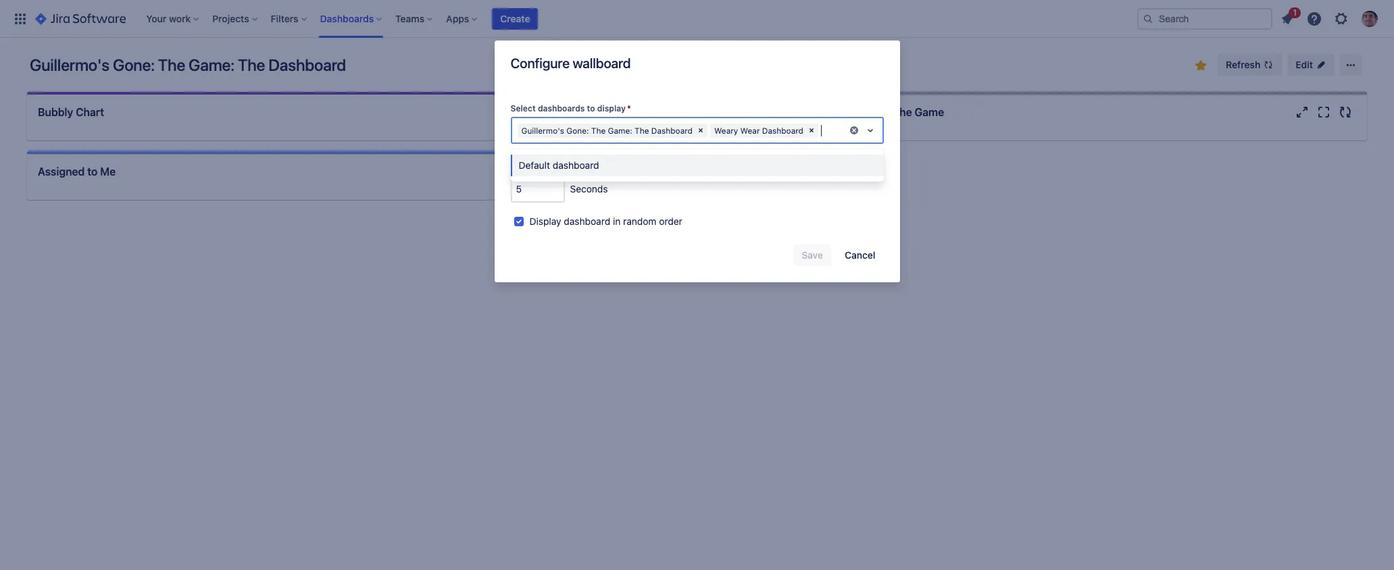 Task type: describe. For each thing, give the bounding box(es) containing it.
game
[[915, 106, 944, 118]]

dashboards
[[538, 103, 585, 114]]

clear image
[[695, 125, 706, 136]]

every
[[619, 162, 641, 172]]

maximize resolution time: guillermo's gone: the game image
[[1316, 104, 1332, 120]]

open image
[[862, 122, 878, 139]]

create
[[500, 13, 530, 24]]

gone: inside configure wallboard 'dialog'
[[567, 125, 589, 136]]

Search field
[[1137, 8, 1273, 29]]

guillermo's inside configure wallboard 'dialog'
[[521, 125, 564, 136]]

clear image
[[848, 125, 859, 136]]

maximize bubbly chart image
[[640, 104, 657, 120]]

refresh button
[[1218, 54, 1282, 76]]

game: inside configure wallboard 'dialog'
[[608, 125, 632, 136]]

0 vertical spatial display
[[597, 103, 626, 114]]

assigned to me
[[38, 166, 116, 178]]

assigned
[[38, 166, 85, 178]]

bubbly chart
[[38, 106, 104, 118]]

order
[[659, 216, 682, 227]]

cancel button
[[837, 245, 884, 266]]

chart
[[76, 106, 104, 118]]

*
[[627, 103, 631, 114]]

default dashboard
[[519, 159, 599, 171]]

me
[[100, 166, 116, 178]]

edit
[[1296, 59, 1313, 70]]

maximize assigned to me image
[[640, 164, 657, 180]]

configure wallboard
[[511, 55, 631, 71]]

create button
[[492, 8, 538, 29]]

wallboard
[[573, 55, 631, 71]]

dashboard for select dashboards to display
[[553, 159, 599, 171]]

refresh bubbly chart image
[[662, 104, 678, 120]]

configure wallboard dialog
[[494, 41, 900, 282]]

0 vertical spatial guillermo's gone: the game: the dashboard
[[30, 55, 346, 74]]

bubbly
[[38, 106, 73, 118]]

resolution
[[713, 106, 767, 118]]

in
[[613, 216, 621, 227]]

refresh
[[1226, 59, 1261, 70]]

edit link
[[1288, 54, 1335, 76]]

1
[[1293, 7, 1297, 17]]



Task type: locate. For each thing, give the bounding box(es) containing it.
2 vertical spatial gone:
[[567, 125, 589, 136]]

1 horizontal spatial game:
[[608, 125, 632, 136]]

resolution time: guillermo's gone: the game
[[713, 106, 944, 118]]

refresh assigned to me image
[[662, 164, 678, 180]]

1 vertical spatial game:
[[608, 125, 632, 136]]

2 horizontal spatial dashboard
[[762, 125, 803, 136]]

dashboard for configure wallboard
[[543, 162, 586, 172]]

0 vertical spatial game:
[[189, 55, 234, 74]]

time:
[[769, 106, 798, 118]]

select
[[511, 103, 536, 114]]

wear
[[740, 125, 760, 136]]

1 vertical spatial to
[[87, 166, 98, 178]]

dashboard
[[268, 55, 346, 74], [651, 125, 693, 136], [762, 125, 803, 136]]

1 horizontal spatial dashboard
[[651, 125, 693, 136]]

weary
[[714, 125, 738, 136]]

primary element
[[8, 0, 1137, 38]]

1 horizontal spatial to
[[587, 103, 595, 114]]

display
[[529, 216, 561, 227]]

guillermo's up bubbly chart
[[30, 55, 109, 74]]

0 horizontal spatial guillermo's
[[30, 55, 109, 74]]

jira software image
[[35, 10, 126, 27], [35, 10, 126, 27]]

edit icon image
[[1316, 59, 1327, 70]]

guillermo's gone: the game: the dashboard inside configure wallboard 'dialog'
[[521, 125, 693, 136]]

0 vertical spatial guillermo's
[[30, 55, 109, 74]]

1 horizontal spatial guillermo's gone: the game: the dashboard
[[521, 125, 693, 136]]

1 vertical spatial display
[[588, 162, 616, 172]]

0 horizontal spatial gone:
[[113, 55, 155, 74]]

1 horizontal spatial guillermo's
[[521, 125, 564, 136]]

1 vertical spatial guillermo's gone: the game: the dashboard
[[521, 125, 693, 136]]

2 horizontal spatial guillermo's
[[800, 106, 858, 118]]

guillermo's
[[30, 55, 109, 74], [800, 106, 858, 118], [521, 125, 564, 136]]

guillermo's up clear image
[[800, 106, 858, 118]]

display up seconds
[[588, 162, 616, 172]]

change
[[511, 162, 541, 172]]

none text field inside configure wallboard 'dialog'
[[821, 124, 824, 137]]

0 vertical spatial to
[[587, 103, 595, 114]]

dashboard
[[553, 159, 599, 171], [543, 162, 586, 172], [564, 216, 610, 227]]

change dashboard display every
[[511, 162, 641, 172]]

0 vertical spatial gone:
[[113, 55, 155, 74]]

clear image
[[806, 125, 817, 136]]

0 horizontal spatial game:
[[189, 55, 234, 74]]

refresh image
[[1263, 59, 1274, 70]]

2 vertical spatial guillermo's
[[521, 125, 564, 136]]

to right the dashboards
[[587, 103, 595, 114]]

None text field
[[821, 124, 824, 137]]

display
[[597, 103, 626, 114], [588, 162, 616, 172]]

refresh resolution time: guillermo's gone: the game image
[[1337, 104, 1354, 120]]

display left *
[[597, 103, 626, 114]]

create banner
[[0, 0, 1394, 38]]

default
[[519, 159, 550, 171]]

the
[[158, 55, 185, 74], [238, 55, 265, 74], [893, 106, 912, 118], [591, 125, 606, 136], [635, 125, 649, 136]]

weary wear dashboard
[[714, 125, 803, 136]]

display dashboard in random order
[[529, 216, 682, 227]]

random
[[623, 216, 657, 227]]

time field
[[512, 177, 563, 201]]

configure
[[511, 55, 570, 71]]

seconds
[[570, 183, 608, 195]]

gone:
[[113, 55, 155, 74], [860, 106, 890, 118], [567, 125, 589, 136]]

to left me
[[87, 166, 98, 178]]

1 horizontal spatial gone:
[[567, 125, 589, 136]]

select dashboards to display *
[[511, 103, 631, 114]]

to
[[587, 103, 595, 114], [87, 166, 98, 178]]

0 horizontal spatial dashboard
[[268, 55, 346, 74]]

star guillermo's gone: the game: the dashboard image
[[1193, 57, 1209, 74]]

cancel
[[845, 249, 876, 261]]

0 horizontal spatial guillermo's gone: the game: the dashboard
[[30, 55, 346, 74]]

game:
[[189, 55, 234, 74], [608, 125, 632, 136]]

search image
[[1143, 13, 1154, 24]]

2 horizontal spatial gone:
[[860, 106, 890, 118]]

guillermo's gone: the game: the dashboard
[[30, 55, 346, 74], [521, 125, 693, 136]]

1 vertical spatial gone:
[[860, 106, 890, 118]]

1 vertical spatial guillermo's
[[800, 106, 858, 118]]

to inside configure wallboard 'dialog'
[[587, 103, 595, 114]]

guillermo's down the dashboards
[[521, 125, 564, 136]]

0 horizontal spatial to
[[87, 166, 98, 178]]



Task type: vqa. For each thing, say whether or not it's contained in the screenshot.
1st group from the top of the page
no



